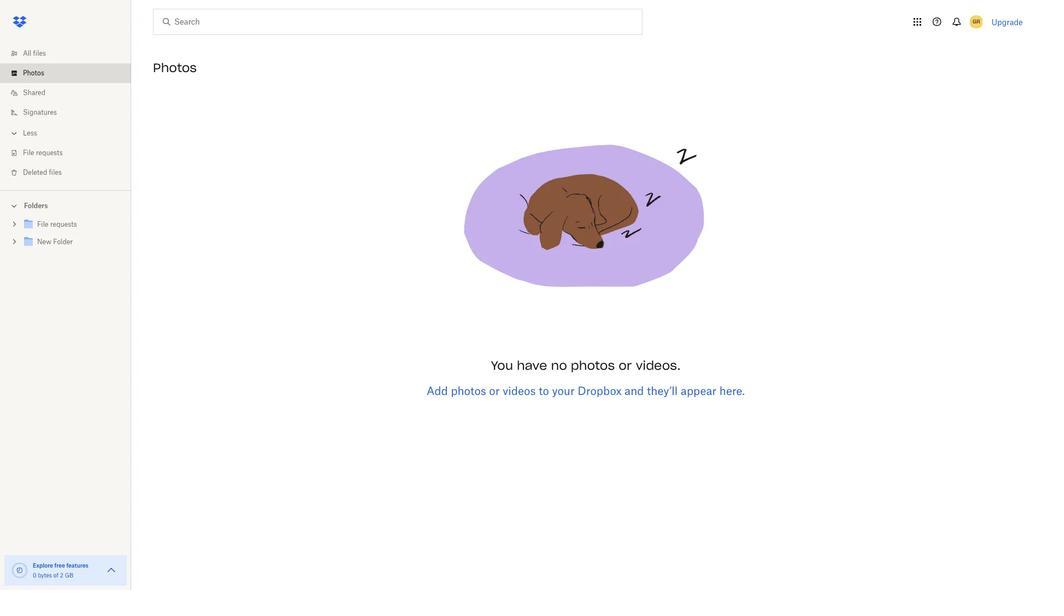 Task type: describe. For each thing, give the bounding box(es) containing it.
2
[[60, 573, 63, 579]]

1 vertical spatial photos
[[451, 384, 487, 398]]

all
[[23, 49, 31, 57]]

and
[[625, 384, 644, 398]]

all files link
[[9, 44, 131, 63]]

your
[[552, 384, 575, 398]]

upgrade link
[[992, 17, 1024, 27]]

folders button
[[0, 197, 131, 214]]

1 horizontal spatial photos
[[571, 358, 615, 373]]

of
[[53, 573, 59, 579]]

signatures link
[[9, 103, 131, 122]]

deleted files
[[23, 168, 62, 177]]

files for deleted files
[[49, 168, 62, 177]]

sleeping dog on a purple cushion. image
[[450, 83, 723, 357]]

quota usage element
[[11, 562, 28, 580]]

new folder
[[37, 238, 73, 246]]

new folder link
[[22, 235, 122, 250]]

signatures
[[23, 108, 57, 116]]

less
[[23, 129, 37, 137]]

files for all files
[[33, 49, 46, 57]]

free
[[54, 563, 65, 569]]

1 vertical spatial requests
[[50, 220, 77, 229]]

bytes
[[38, 573, 52, 579]]

0 horizontal spatial or
[[490, 384, 500, 398]]

less image
[[9, 128, 20, 139]]

explore
[[33, 563, 53, 569]]

0 vertical spatial file requests
[[23, 149, 63, 157]]

photos inside list item
[[23, 69, 44, 77]]

to
[[539, 384, 549, 398]]

new
[[37, 238, 51, 246]]

all files
[[23, 49, 46, 57]]

add
[[427, 384, 448, 398]]

photos link
[[9, 63, 131, 83]]

gb
[[65, 573, 73, 579]]

videos
[[503, 384, 536, 398]]



Task type: locate. For each thing, give the bounding box(es) containing it.
1 vertical spatial files
[[49, 168, 62, 177]]

1 horizontal spatial or
[[619, 358, 632, 373]]

1 vertical spatial or
[[490, 384, 500, 398]]

dropbox
[[578, 384, 622, 398]]

file requests link up "new folder" link
[[22, 218, 122, 232]]

files right all
[[33, 49, 46, 57]]

requests up deleted files
[[36, 149, 63, 157]]

1 vertical spatial file requests
[[37, 220, 77, 229]]

file requests up "new folder"
[[37, 220, 77, 229]]

photos right the add
[[451, 384, 487, 398]]

0 vertical spatial file
[[23, 149, 34, 157]]

0 vertical spatial files
[[33, 49, 46, 57]]

add photos or videos to your dropbox and they'll appear here. link
[[427, 384, 746, 398]]

0 horizontal spatial photos
[[23, 69, 44, 77]]

upgrade
[[992, 17, 1024, 27]]

appear
[[681, 384, 717, 398]]

explore free features 0 bytes of 2 gb
[[33, 563, 89, 579]]

photos up dropbox
[[571, 358, 615, 373]]

group
[[0, 214, 131, 259]]

list
[[0, 37, 131, 190]]

videos.
[[636, 358, 681, 373]]

add photos or videos to your dropbox and they'll appear here.
[[427, 384, 746, 398]]

or up and
[[619, 358, 632, 373]]

dropbox image
[[9, 11, 31, 33]]

you have no photos or videos.
[[491, 358, 681, 373]]

0 horizontal spatial photos
[[451, 384, 487, 398]]

Search text field
[[174, 16, 620, 28]]

or left videos
[[490, 384, 500, 398]]

have
[[517, 358, 548, 373]]

file requests link up deleted files
[[9, 143, 131, 163]]

folders
[[24, 202, 48, 210]]

1 horizontal spatial file
[[37, 220, 48, 229]]

photos list item
[[0, 63, 131, 83]]

file down less
[[23, 149, 34, 157]]

or
[[619, 358, 632, 373], [490, 384, 500, 398]]

0
[[33, 573, 36, 579]]

file requests
[[23, 149, 63, 157], [37, 220, 77, 229]]

gr button
[[968, 13, 986, 31]]

files right the deleted
[[49, 168, 62, 177]]

no
[[551, 358, 568, 373]]

they'll
[[647, 384, 678, 398]]

deleted
[[23, 168, 47, 177]]

shared
[[23, 89, 45, 97]]

features
[[66, 563, 89, 569]]

files
[[33, 49, 46, 57], [49, 168, 62, 177]]

you
[[491, 358, 513, 373]]

shared link
[[9, 83, 131, 103]]

1 horizontal spatial photos
[[153, 60, 197, 75]]

list containing all files
[[0, 37, 131, 190]]

file
[[23, 149, 34, 157], [37, 220, 48, 229]]

1 horizontal spatial files
[[49, 168, 62, 177]]

deleted files link
[[9, 163, 131, 183]]

0 horizontal spatial file
[[23, 149, 34, 157]]

folder
[[53, 238, 73, 246]]

requests
[[36, 149, 63, 157], [50, 220, 77, 229]]

0 vertical spatial photos
[[571, 358, 615, 373]]

0 horizontal spatial files
[[33, 49, 46, 57]]

photos
[[153, 60, 197, 75], [23, 69, 44, 77]]

1 vertical spatial file requests link
[[22, 218, 122, 232]]

requests up folder
[[50, 220, 77, 229]]

file up 'new'
[[37, 220, 48, 229]]

here.
[[720, 384, 746, 398]]

0 vertical spatial requests
[[36, 149, 63, 157]]

file requests up deleted files
[[23, 149, 63, 157]]

gr
[[973, 18, 981, 25]]

photos
[[571, 358, 615, 373], [451, 384, 487, 398]]

group containing file requests
[[0, 214, 131, 259]]

file requests link
[[9, 143, 131, 163], [22, 218, 122, 232]]

1 vertical spatial file
[[37, 220, 48, 229]]

0 vertical spatial file requests link
[[9, 143, 131, 163]]

0 vertical spatial or
[[619, 358, 632, 373]]



Task type: vqa. For each thing, say whether or not it's contained in the screenshot.
Paper
no



